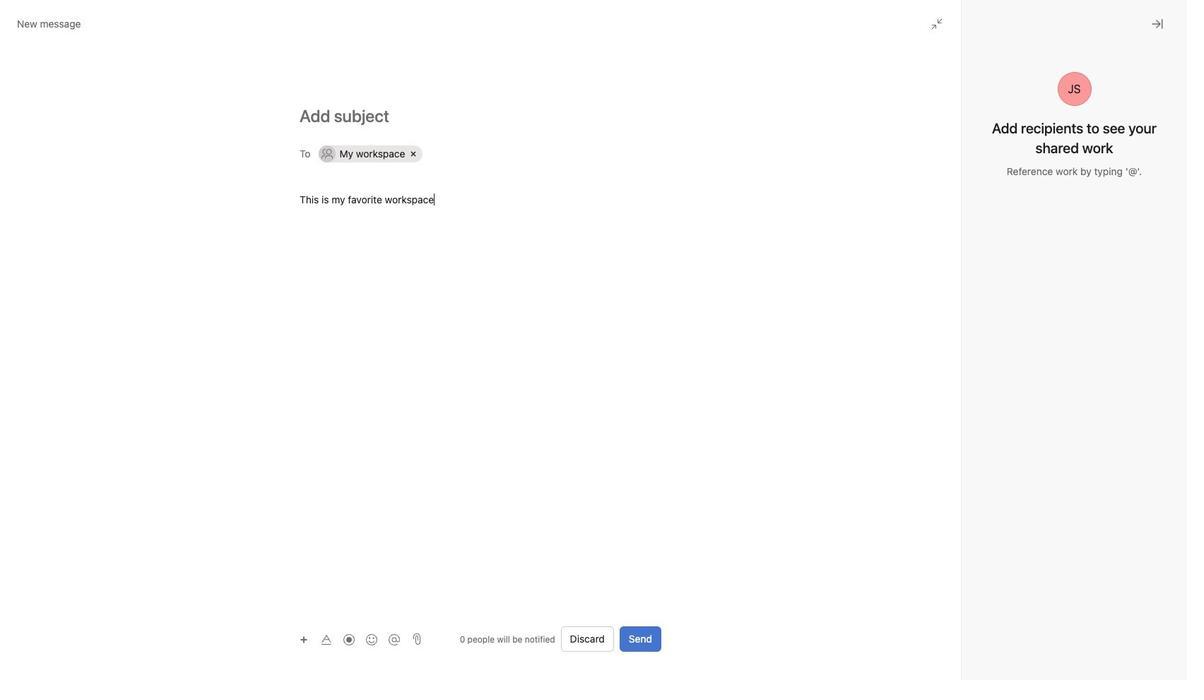 Task type: describe. For each thing, give the bounding box(es) containing it.
record a video image
[[344, 634, 355, 646]]

insert an object image
[[300, 636, 308, 644]]

emoji image
[[366, 634, 378, 646]]

close image
[[1152, 18, 1164, 30]]

Add subject text field
[[283, 105, 679, 127]]

hide sidebar image
[[18, 11, 30, 23]]

minimize image
[[932, 18, 943, 30]]

at mention image
[[389, 634, 400, 646]]



Task type: locate. For each thing, give the bounding box(es) containing it.
cell
[[319, 146, 423, 163]]

formatting image
[[321, 634, 332, 646]]

row
[[317, 142, 661, 166]]

toolbar
[[294, 630, 407, 650]]



Task type: vqa. For each thing, say whether or not it's contained in the screenshot.
the Insights element
no



